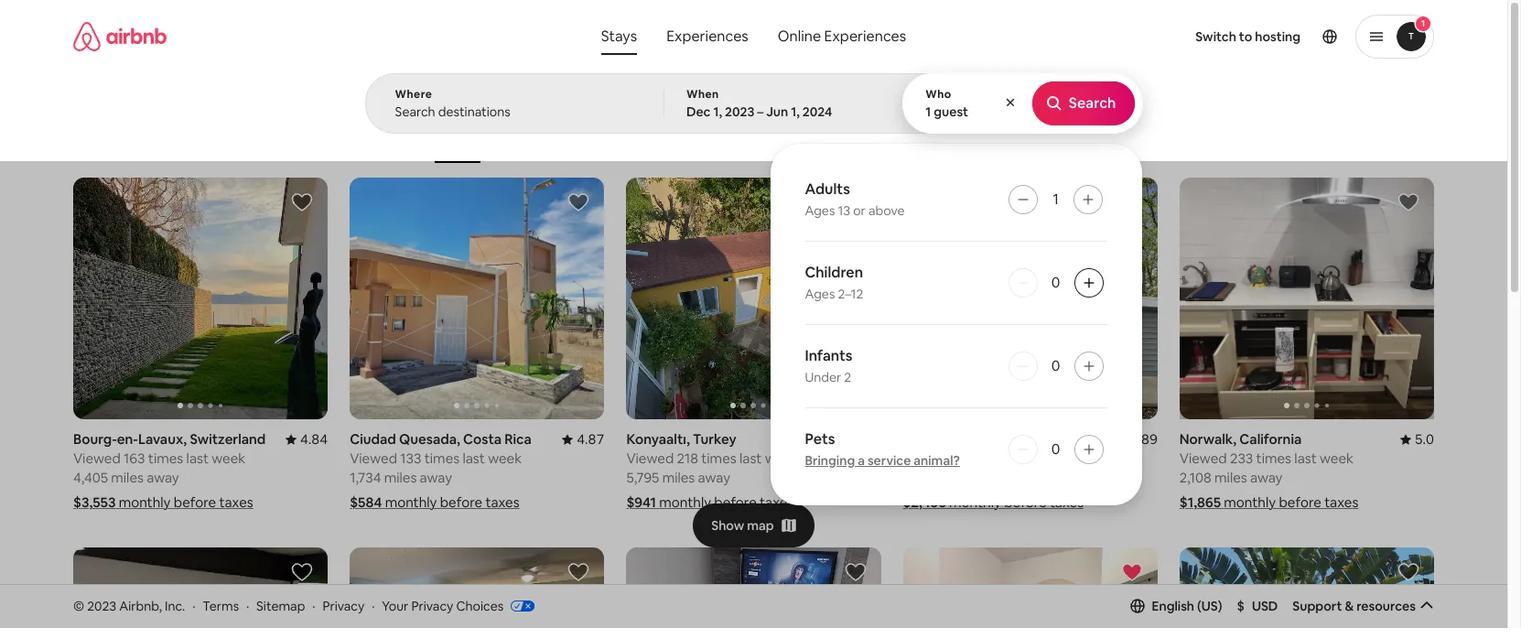 Task type: describe. For each thing, give the bounding box(es) containing it.
miles inside bourg-en-lavaux, switzerland viewed 163 times last week 4,405 miles away $3,553 monthly before taxes
[[111, 469, 144, 486]]

castles
[[934, 136, 972, 150]]

4 · from the left
[[372, 598, 375, 614]]

pets
[[805, 429, 835, 449]]

$584
[[350, 494, 382, 511]]

0 for children
[[1052, 273, 1061, 292]]

(us)
[[1198, 598, 1223, 614]]

last inside norwalk, california viewed 233 times last week 2,108 miles away $1,865 monthly before taxes
[[1295, 450, 1317, 467]]

english
[[1152, 598, 1195, 614]]

norwalk, california viewed 233 times last week 2,108 miles away $1,865 monthly before taxes
[[1180, 431, 1359, 511]]

or
[[854, 202, 866, 219]]

stays
[[601, 27, 637, 46]]

before inside norwalk, california viewed 233 times last week 2,108 miles away $1,865 monthly before taxes
[[1279, 494, 1322, 511]]

ciudad quesada, costa rica viewed 133 times last week 1,734 miles away $584 monthly before taxes
[[350, 431, 532, 511]]

inc.
[[165, 598, 185, 614]]

english (us) button
[[1130, 598, 1223, 614]]

bourg-en-lavaux, switzerland viewed 163 times last week 4,405 miles away $3,553 monthly before taxes
[[73, 431, 266, 511]]

who 1 guest
[[926, 87, 969, 120]]

week inside viewed 250 times last week 327 miles away $2,456 monthly before taxes
[[1044, 450, 1078, 467]]

skiing
[[1018, 136, 1049, 150]]

what can we help you find? tab list
[[587, 18, 763, 55]]

times inside viewed 250 times last week 327 miles away $2,456 monthly before taxes
[[980, 450, 1016, 467]]

norwalk,
[[1180, 431, 1237, 448]]

2 privacy from the left
[[412, 598, 454, 614]]

add to wishlist: ciudad quesada, costa rica image
[[568, 191, 590, 213]]

add to wishlist: konyaaltı, turkey image
[[845, 191, 867, 213]]

last inside ciudad quesada, costa rica viewed 133 times last week 1,734 miles away $584 monthly before taxes
[[463, 450, 485, 467]]

en-
[[117, 431, 138, 448]]

away inside bourg-en-lavaux, switzerland viewed 163 times last week 4,405 miles away $3,553 monthly before taxes
[[147, 469, 179, 486]]

&
[[1345, 598, 1354, 614]]

add to wishlist: washington, district of columbia image
[[1121, 191, 1143, 213]]

133
[[400, 450, 422, 467]]

0 horizontal spatial 2023
[[87, 598, 116, 614]]

remove from wishlist: chicago, illinois image
[[1121, 562, 1143, 584]]

add to wishlist: vila gilda, brazil image
[[845, 562, 867, 584]]

usd
[[1252, 598, 1279, 614]]

bringing
[[805, 452, 855, 469]]

farms
[[776, 136, 807, 150]]

ages for children
[[805, 286, 835, 302]]

your
[[382, 598, 409, 614]]

taxes inside konyaaltı, turkey viewed 218 times last week 5,795 miles away $941 monthly before taxes
[[760, 494, 794, 511]]

hosting
[[1256, 28, 1301, 45]]

to
[[1240, 28, 1253, 45]]

support & resources button
[[1293, 598, 1435, 614]]

online experiences
[[778, 27, 907, 46]]

profile element
[[981, 0, 1435, 73]]

switch to hosting
[[1196, 28, 1301, 45]]

4.87 out of 5 average rating image
[[562, 431, 605, 448]]

2 experiences from the left
[[825, 27, 907, 46]]

terms link
[[203, 598, 239, 614]]

163
[[124, 450, 145, 467]]

before inside bourg-en-lavaux, switzerland viewed 163 times last week 4,405 miles away $3,553 monthly before taxes
[[174, 494, 216, 511]]

children ages 2–12
[[805, 263, 864, 302]]

experiences inside button
[[667, 27, 749, 46]]

viewed inside ciudad quesada, costa rica viewed 133 times last week 1,734 miles away $584 monthly before taxes
[[350, 450, 397, 467]]

2
[[844, 369, 852, 385]]

above
[[869, 202, 905, 219]]

times inside bourg-en-lavaux, switzerland viewed 163 times last week 4,405 miles away $3,553 monthly before taxes
[[148, 450, 183, 467]]

konyaaltı,
[[627, 431, 690, 448]]

english (us)
[[1152, 598, 1223, 614]]

2024
[[803, 103, 833, 120]]

your privacy choices
[[382, 598, 504, 614]]

monthly inside ciudad quesada, costa rica viewed 133 times last week 1,734 miles away $584 monthly before taxes
[[385, 494, 437, 511]]

away inside konyaaltı, turkey viewed 218 times last week 5,795 miles away $941 monthly before taxes
[[698, 469, 731, 486]]

support
[[1293, 598, 1343, 614]]

viewed 250 times last week 327 miles away $2,456 monthly before taxes
[[903, 450, 1084, 511]]

times inside konyaaltı, turkey viewed 218 times last week 5,795 miles away $941 monthly before taxes
[[702, 450, 737, 467]]

resources
[[1357, 598, 1416, 614]]

show
[[712, 517, 745, 533]]

animal?
[[914, 452, 960, 469]]

before inside viewed 250 times last week 327 miles away $2,456 monthly before taxes
[[1005, 494, 1047, 511]]

5.0 out of 5 average rating image
[[1401, 431, 1435, 448]]

ages for adults
[[805, 202, 835, 219]]

add to wishlist: norwalk, california image
[[1398, 191, 1420, 213]]

$1,865
[[1180, 494, 1222, 511]]

switch to hosting link
[[1185, 17, 1312, 56]]

adults
[[805, 179, 850, 199]]

5.0
[[1415, 431, 1435, 448]]

jun
[[767, 103, 789, 120]]

before inside ciudad quesada, costa rica viewed 133 times last week 1,734 miles away $584 monthly before taxes
[[440, 494, 483, 511]]

218
[[677, 450, 699, 467]]

away inside ciudad quesada, costa rica viewed 133 times last week 1,734 miles away $584 monthly before taxes
[[420, 469, 452, 486]]

konyaaltı, turkey viewed 218 times last week 5,795 miles away $941 monthly before taxes
[[627, 431, 799, 511]]

children
[[805, 263, 863, 282]]

250
[[954, 450, 977, 467]]

miles inside ciudad quesada, costa rica viewed 133 times last week 1,734 miles away $584 monthly before taxes
[[384, 469, 417, 486]]

1,734
[[350, 469, 381, 486]]

1 inside dropdown button
[[1422, 17, 1426, 29]]

$941
[[627, 494, 657, 511]]

ciudad
[[350, 431, 396, 448]]

terms
[[203, 598, 239, 614]]

last inside viewed 250 times last week 327 miles away $2,456 monthly before taxes
[[1019, 450, 1041, 467]]

2023 inside when dec 1, 2023 – jun 1, 2024
[[725, 103, 755, 120]]

away inside viewed 250 times last week 327 miles away $2,456 monthly before taxes
[[965, 469, 997, 486]]

2–12
[[838, 286, 864, 302]]

display total before taxes switch
[[1386, 116, 1419, 138]]

guest
[[934, 103, 969, 120]]

stays tab panel
[[365, 73, 1143, 505]]

service
[[868, 452, 911, 469]]

experiences button
[[652, 18, 763, 55]]

4.89
[[1130, 431, 1158, 448]]

$
[[1238, 598, 1245, 614]]

5,795
[[627, 469, 660, 486]]

lavaux,
[[138, 431, 187, 448]]

$ usd
[[1238, 598, 1279, 614]]

week inside norwalk, california viewed 233 times last week 2,108 miles away $1,865 monthly before taxes
[[1320, 450, 1354, 467]]



Task type: locate. For each thing, give the bounding box(es) containing it.
3 away from the left
[[698, 469, 731, 486]]

viewed inside norwalk, california viewed 233 times last week 2,108 miles away $1,865 monthly before taxes
[[1180, 450, 1228, 467]]

4 before from the left
[[1005, 494, 1047, 511]]

none search field containing stays
[[365, 0, 1143, 505]]

2023 left –
[[725, 103, 755, 120]]

times
[[148, 450, 183, 467], [425, 450, 460, 467], [702, 450, 737, 467], [980, 450, 1016, 467], [1257, 450, 1292, 467]]

1 taxes from the left
[[219, 494, 253, 511]]

· right terms
[[246, 598, 249, 614]]

0
[[1052, 273, 1061, 292], [1052, 356, 1061, 375], [1052, 440, 1061, 459]]

3 · from the left
[[312, 598, 315, 614]]

privacy link
[[323, 598, 365, 614]]

map
[[747, 517, 774, 533]]

online
[[778, 27, 821, 46]]

last right 250
[[1019, 450, 1041, 467]]

times inside norwalk, california viewed 233 times last week 2,108 miles away $1,865 monthly before taxes
[[1257, 450, 1292, 467]]

4,405
[[73, 469, 108, 486]]

miles down 133
[[384, 469, 417, 486]]

ages inside adults ages 13 or above
[[805, 202, 835, 219]]

4 miles from the left
[[929, 469, 962, 486]]

2 · from the left
[[246, 598, 249, 614]]

infants
[[805, 346, 853, 365]]

monthly down 163
[[119, 494, 171, 511]]

4 away from the left
[[965, 469, 997, 486]]

bringing a service animal? button
[[805, 452, 960, 469]]

monthly down 133
[[385, 494, 437, 511]]

a
[[858, 452, 865, 469]]

327
[[903, 469, 926, 486]]

0 for pets
[[1052, 440, 1061, 459]]

viewed up '327'
[[903, 450, 951, 467]]

viewed down norwalk,
[[1180, 450, 1228, 467]]

2 taxes from the left
[[486, 494, 520, 511]]

when dec 1, 2023 – jun 1, 2024
[[687, 87, 833, 120]]

last inside bourg-en-lavaux, switzerland viewed 163 times last week 4,405 miles away $3,553 monthly before taxes
[[186, 450, 209, 467]]

viewed inside viewed 250 times last week 327 miles away $2,456 monthly before taxes
[[903, 450, 951, 467]]

times right 250
[[980, 450, 1016, 467]]

1,
[[714, 103, 722, 120], [791, 103, 800, 120]]

week
[[212, 450, 246, 467], [488, 450, 522, 467], [765, 450, 799, 467], [1044, 450, 1078, 467], [1320, 450, 1354, 467]]

monthly inside viewed 250 times last week 327 miles away $2,456 monthly before taxes
[[950, 494, 1002, 511]]

1 monthly from the left
[[119, 494, 171, 511]]

5 taxes from the left
[[1325, 494, 1359, 511]]

© 2023 airbnb, inc. ·
[[73, 598, 195, 614]]

times down turkey
[[702, 450, 737, 467]]

miles down 163
[[111, 469, 144, 486]]

times down california
[[1257, 450, 1292, 467]]

monthly inside norwalk, california viewed 233 times last week 2,108 miles away $1,865 monthly before taxes
[[1225, 494, 1276, 511]]

taxes inside norwalk, california viewed 233 times last week 2,108 miles away $1,865 monthly before taxes
[[1325, 494, 1359, 511]]

4.89 out of 5 average rating image
[[1116, 431, 1158, 448]]

experiences right "online"
[[825, 27, 907, 46]]

ages down children
[[805, 286, 835, 302]]

0 vertical spatial ages
[[805, 202, 835, 219]]

week inside ciudad quesada, costa rica viewed 133 times last week 1,734 miles away $584 monthly before taxes
[[488, 450, 522, 467]]

1 ages from the top
[[805, 202, 835, 219]]

privacy right "your"
[[412, 598, 454, 614]]

3 taxes from the left
[[760, 494, 794, 511]]

2023 right ©
[[87, 598, 116, 614]]

before
[[174, 494, 216, 511], [440, 494, 483, 511], [714, 494, 757, 511], [1005, 494, 1047, 511], [1279, 494, 1322, 511]]

3 last from the left
[[740, 450, 762, 467]]

5 before from the left
[[1279, 494, 1322, 511]]

4.84
[[300, 431, 328, 448]]

2 vertical spatial 0
[[1052, 440, 1061, 459]]

california
[[1240, 431, 1302, 448]]

5 monthly from the left
[[1225, 494, 1276, 511]]

where
[[395, 87, 432, 102]]

viewed
[[73, 450, 121, 467], [350, 450, 397, 467], [627, 450, 674, 467], [903, 450, 951, 467], [1180, 450, 1228, 467]]

away down 133
[[420, 469, 452, 486]]

1 vertical spatial 2023
[[87, 598, 116, 614]]

5 times from the left
[[1257, 450, 1292, 467]]

terms · sitemap · privacy ·
[[203, 598, 375, 614]]

viewed down ciudad
[[350, 450, 397, 467]]

0 horizontal spatial privacy
[[323, 598, 365, 614]]

away down 218
[[698, 469, 731, 486]]

week inside bourg-en-lavaux, switzerland viewed 163 times last week 4,405 miles away $3,553 monthly before taxes
[[212, 450, 246, 467]]

2 1, from the left
[[791, 103, 800, 120]]

turkey
[[693, 431, 737, 448]]

1 inside who 1 guest
[[926, 103, 931, 120]]

online experiences link
[[763, 18, 921, 55]]

monthly inside konyaaltı, turkey viewed 218 times last week 5,795 miles away $941 monthly before taxes
[[659, 494, 711, 511]]

quesada,
[[399, 431, 460, 448]]

last down california
[[1295, 450, 1317, 467]]

1 vertical spatial 0
[[1052, 356, 1061, 375]]

miles down the animal?
[[929, 469, 962, 486]]

airbnb,
[[119, 598, 162, 614]]

miles inside viewed 250 times last week 327 miles away $2,456 monthly before taxes
[[929, 469, 962, 486]]

· left "your"
[[372, 598, 375, 614]]

when
[[687, 87, 719, 102]]

rica
[[505, 431, 532, 448]]

switch
[[1196, 28, 1237, 45]]

design
[[854, 136, 890, 150]]

4 viewed from the left
[[903, 450, 951, 467]]

5 miles from the left
[[1215, 469, 1248, 486]]

1, right jun
[[791, 103, 800, 120]]

4 week from the left
[[1044, 450, 1078, 467]]

None search field
[[365, 0, 1143, 505]]

experiences up when at the top of the page
[[667, 27, 749, 46]]

4 taxes from the left
[[1050, 494, 1084, 511]]

2 viewed from the left
[[350, 450, 397, 467]]

dec
[[687, 103, 711, 120]]

0 horizontal spatial 1
[[926, 103, 931, 120]]

2 away from the left
[[420, 469, 452, 486]]

2,108
[[1180, 469, 1212, 486]]

miles down 218
[[663, 469, 695, 486]]

taxes
[[219, 494, 253, 511], [486, 494, 520, 511], [760, 494, 794, 511], [1050, 494, 1084, 511], [1325, 494, 1359, 511]]

taxes inside viewed 250 times last week 327 miles away $2,456 monthly before taxes
[[1050, 494, 1084, 511]]

viewed up 5,795
[[627, 450, 674, 467]]

stays button
[[587, 18, 652, 55]]

3 viewed from the left
[[627, 450, 674, 467]]

233
[[1231, 450, 1254, 467]]

adults ages 13 or above
[[805, 179, 905, 219]]

times inside ciudad quesada, costa rica viewed 133 times last week 1,734 miles away $584 monthly before taxes
[[425, 450, 460, 467]]

5 week from the left
[[1320, 450, 1354, 467]]

1 times from the left
[[148, 450, 183, 467]]

monthly down the 233
[[1225, 494, 1276, 511]]

3 times from the left
[[702, 450, 737, 467]]

1 last from the left
[[186, 450, 209, 467]]

away inside norwalk, california viewed 233 times last week 2,108 miles away $1,865 monthly before taxes
[[1251, 469, 1283, 486]]

week inside konyaaltı, turkey viewed 218 times last week 5,795 miles away $941 monthly before taxes
[[765, 450, 799, 467]]

5 viewed from the left
[[1180, 450, 1228, 467]]

add to wishlist: huntsville, alabama image
[[568, 562, 590, 584]]

5 away from the left
[[1251, 469, 1283, 486]]

ages
[[805, 202, 835, 219], [805, 286, 835, 302]]

sitemap link
[[256, 598, 305, 614]]

$2,456
[[903, 494, 947, 511]]

2 last from the left
[[463, 450, 485, 467]]

·
[[192, 598, 195, 614], [246, 598, 249, 614], [312, 598, 315, 614], [372, 598, 375, 614]]

last down switzerland at the bottom of page
[[186, 450, 209, 467]]

1 vertical spatial ages
[[805, 286, 835, 302]]

1 week from the left
[[212, 450, 246, 467]]

0 horizontal spatial 1,
[[714, 103, 722, 120]]

2 miles from the left
[[384, 469, 417, 486]]

· right inc.
[[192, 598, 195, 614]]

ages inside children ages 2–12
[[805, 286, 835, 302]]

before inside konyaaltı, turkey viewed 218 times last week 5,795 miles away $941 monthly before taxes
[[714, 494, 757, 511]]

add to wishlist: keaau, hawaii image
[[1398, 562, 1420, 584]]

0 horizontal spatial experiences
[[667, 27, 749, 46]]

©
[[73, 598, 84, 614]]

show map
[[712, 517, 774, 533]]

infants under 2
[[805, 346, 853, 385]]

4 last from the left
[[1019, 450, 1041, 467]]

1
[[1422, 17, 1426, 29], [926, 103, 931, 120], [1053, 190, 1059, 209]]

5 last from the left
[[1295, 450, 1317, 467]]

monthly down 250
[[950, 494, 1002, 511]]

1 horizontal spatial 1
[[1053, 190, 1059, 209]]

miles down the 233
[[1215, 469, 1248, 486]]

0 for infants
[[1052, 356, 1061, 375]]

–
[[757, 103, 764, 120]]

1 horizontal spatial experiences
[[825, 27, 907, 46]]

under
[[805, 369, 842, 385]]

last right 218
[[740, 450, 762, 467]]

switzerland
[[190, 431, 266, 448]]

times down the quesada,
[[425, 450, 460, 467]]

viewed down bourg-
[[73, 450, 121, 467]]

last down "costa"
[[463, 450, 485, 467]]

2 vertical spatial 1
[[1053, 190, 1059, 209]]

1 experiences from the left
[[667, 27, 749, 46]]

sitemap
[[256, 598, 305, 614]]

4.84 out of 5 average rating image
[[286, 431, 328, 448]]

3 monthly from the left
[[659, 494, 711, 511]]

1 viewed from the left
[[73, 450, 121, 467]]

ages down adults
[[805, 202, 835, 219]]

3 miles from the left
[[663, 469, 695, 486]]

away down the 233
[[1251, 469, 1283, 486]]

0 vertical spatial 2023
[[725, 103, 755, 120]]

privacy left "your"
[[323, 598, 365, 614]]

1 · from the left
[[192, 598, 195, 614]]

13
[[838, 202, 851, 219]]

4 times from the left
[[980, 450, 1016, 467]]

4.87
[[577, 431, 605, 448]]

1 1, from the left
[[714, 103, 722, 120]]

taxes inside ciudad quesada, costa rica viewed 133 times last week 1,734 miles away $584 monthly before taxes
[[486, 494, 520, 511]]

times down lavaux,
[[148, 450, 183, 467]]

1 horizontal spatial privacy
[[412, 598, 454, 614]]

miles inside konyaaltı, turkey viewed 218 times last week 5,795 miles away $941 monthly before taxes
[[663, 469, 695, 486]]

2 times from the left
[[425, 450, 460, 467]]

viewed inside bourg-en-lavaux, switzerland viewed 163 times last week 4,405 miles away $3,553 monthly before taxes
[[73, 450, 121, 467]]

4 monthly from the left
[[950, 494, 1002, 511]]

0 vertical spatial 0
[[1052, 273, 1061, 292]]

bourg-
[[73, 431, 117, 448]]

add to wishlist: vila madalena, brazil image
[[291, 562, 313, 584]]

privacy
[[323, 598, 365, 614], [412, 598, 454, 614]]

group containing beachfront
[[73, 92, 1140, 163]]

monthly inside bourg-en-lavaux, switzerland viewed 163 times last week 4,405 miles away $3,553 monthly before taxes
[[119, 494, 171, 511]]

group
[[73, 92, 1140, 163], [73, 178, 328, 420], [350, 178, 605, 420], [627, 178, 1136, 420], [903, 178, 1158, 420], [1180, 178, 1435, 420], [73, 548, 328, 628], [350, 548, 605, 628], [627, 548, 881, 628], [903, 548, 1158, 628], [1180, 548, 1435, 628]]

3 week from the left
[[765, 450, 799, 467]]

2 week from the left
[[488, 450, 522, 467]]

3 0 from the top
[[1052, 440, 1061, 459]]

2 0 from the top
[[1052, 356, 1061, 375]]

beachfront
[[345, 136, 403, 150]]

1, right the dec
[[714, 103, 722, 120]]

your privacy choices link
[[382, 598, 535, 615]]

last inside konyaaltı, turkey viewed 218 times last week 5,795 miles away $941 monthly before taxes
[[740, 450, 762, 467]]

who
[[926, 87, 952, 102]]

3 before from the left
[[714, 494, 757, 511]]

1 before from the left
[[174, 494, 216, 511]]

show map button
[[693, 503, 815, 547]]

· left privacy link
[[312, 598, 315, 614]]

1 miles from the left
[[111, 469, 144, 486]]

support & resources
[[1293, 598, 1416, 614]]

last
[[186, 450, 209, 467], [463, 450, 485, 467], [740, 450, 762, 467], [1019, 450, 1041, 467], [1295, 450, 1317, 467]]

away down 250
[[965, 469, 997, 486]]

2 monthly from the left
[[385, 494, 437, 511]]

1 horizontal spatial 1,
[[791, 103, 800, 120]]

1 vertical spatial 1
[[926, 103, 931, 120]]

away down lavaux,
[[147, 469, 179, 486]]

Where field
[[395, 103, 634, 120]]

0 vertical spatial 1
[[1422, 17, 1426, 29]]

pets bringing a service animal?
[[805, 429, 960, 469]]

monthly
[[119, 494, 171, 511], [385, 494, 437, 511], [659, 494, 711, 511], [950, 494, 1002, 511], [1225, 494, 1276, 511]]

2 ages from the top
[[805, 286, 835, 302]]

2023
[[725, 103, 755, 120], [87, 598, 116, 614]]

1 0 from the top
[[1052, 273, 1061, 292]]

away
[[147, 469, 179, 486], [420, 469, 452, 486], [698, 469, 731, 486], [965, 469, 997, 486], [1251, 469, 1283, 486]]

costa
[[463, 431, 502, 448]]

viewed inside konyaaltı, turkey viewed 218 times last week 5,795 miles away $941 monthly before taxes
[[627, 450, 674, 467]]

1 horizontal spatial 2023
[[725, 103, 755, 120]]

1 button
[[1356, 15, 1435, 59]]

2 horizontal spatial 1
[[1422, 17, 1426, 29]]

1 privacy from the left
[[323, 598, 365, 614]]

miles inside norwalk, california viewed 233 times last week 2,108 miles away $1,865 monthly before taxes
[[1215, 469, 1248, 486]]

2 before from the left
[[440, 494, 483, 511]]

1 away from the left
[[147, 469, 179, 486]]

monthly right $941
[[659, 494, 711, 511]]

taxes inside bourg-en-lavaux, switzerland viewed 163 times last week 4,405 miles away $3,553 monthly before taxes
[[219, 494, 253, 511]]

add to wishlist: bourg-en-lavaux, switzerland image
[[291, 191, 313, 213]]



Task type: vqa. For each thing, say whether or not it's contained in the screenshot.
Google image
no



